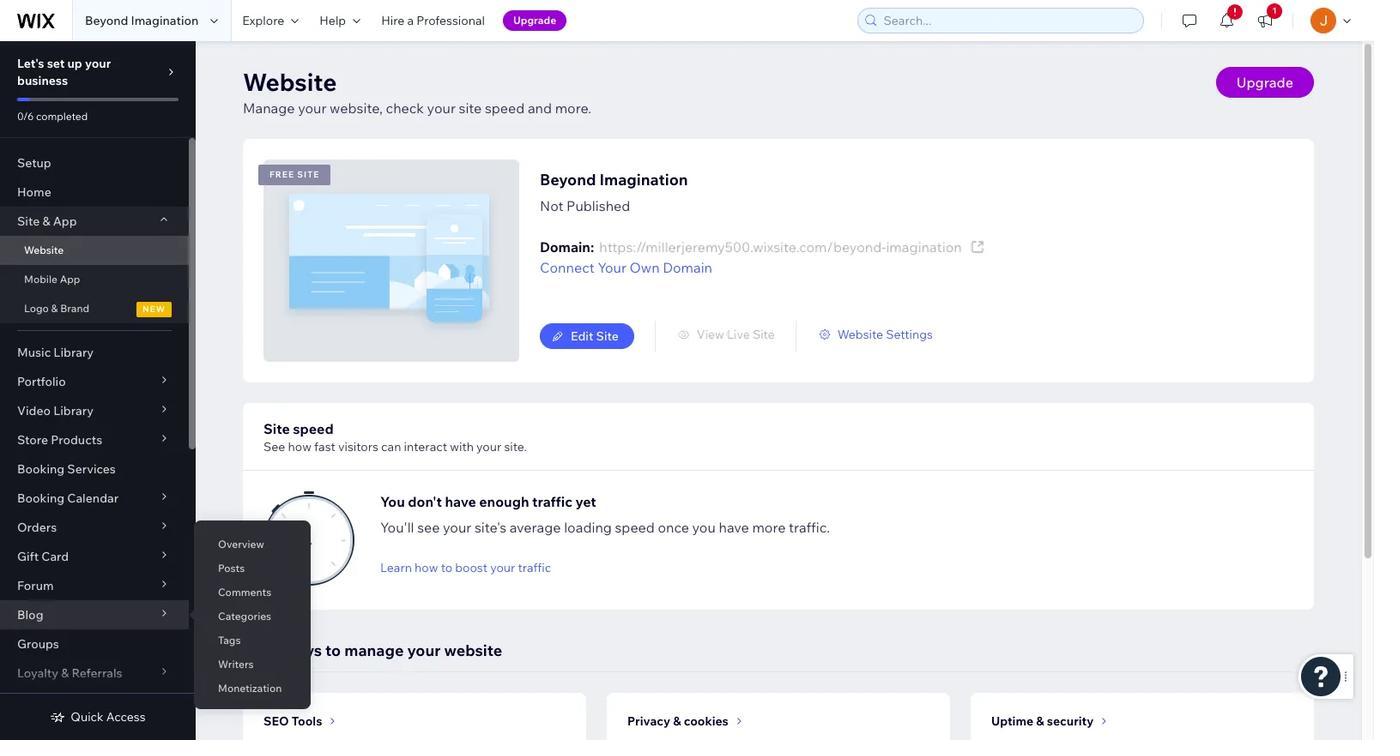 Task type: describe. For each thing, give the bounding box(es) containing it.
1 horizontal spatial have
[[719, 519, 749, 536]]

-
[[306, 531, 312, 553]]

beyond imagination
[[85, 13, 199, 28]]

site inside dropdown button
[[17, 214, 40, 229]]

store products
[[17, 433, 102, 448]]

music library
[[17, 345, 94, 361]]

explore
[[242, 13, 284, 28]]

brand
[[60, 302, 89, 315]]

0 vertical spatial upgrade
[[513, 14, 556, 27]]

beyond imagination not published
[[540, 170, 688, 215]]

your
[[598, 259, 627, 276]]

boost
[[455, 560, 488, 576]]

your right manage
[[298, 100, 327, 117]]

loyalty & referrals
[[17, 666, 122, 682]]

not
[[540, 197, 564, 215]]

website link
[[0, 236, 189, 265]]

mobile app
[[24, 273, 80, 286]]

traffic inside you don't have enough traffic yet you'll see your site's average loading speed once you have more traffic.
[[532, 494, 572, 511]]

beyond for beyond imagination
[[85, 13, 128, 28]]

logo
[[24, 302, 49, 315]]

speed inside you don't have enough traffic yet you'll see your site's average loading speed once you have more traffic.
[[615, 519, 655, 536]]

published
[[567, 197, 630, 215]]

up
[[67, 56, 82, 71]]

your left the website
[[407, 641, 441, 661]]

view
[[697, 327, 724, 342]]

how inside site speed see how fast visitors can interact with your site.
[[288, 439, 312, 455]]

categories
[[218, 610, 271, 623]]

music library link
[[0, 338, 189, 367]]

calendar
[[67, 491, 119, 506]]

tools
[[292, 714, 322, 730]]

orders button
[[0, 513, 189, 542]]

1 button
[[1246, 0, 1284, 41]]

site
[[297, 169, 320, 180]]

site right edit
[[596, 329, 619, 344]]

edit
[[571, 329, 593, 344]]

categories link
[[194, 603, 311, 632]]

site & app
[[17, 214, 77, 229]]

manage
[[344, 641, 404, 661]]

portfolio
[[17, 374, 66, 390]]

writers link
[[194, 651, 311, 680]]

0 horizontal spatial upgrade button
[[503, 10, 567, 31]]

booking services link
[[0, 455, 189, 484]]

monetization
[[218, 682, 282, 695]]

tags
[[218, 634, 241, 647]]

tags link
[[194, 627, 311, 656]]

check
[[386, 100, 424, 117]]

view live site link
[[676, 327, 775, 342]]

seo
[[264, 714, 289, 730]]

quick access button
[[50, 710, 146, 725]]

more
[[243, 641, 282, 661]]

learn
[[380, 560, 412, 576]]

0/6 completed
[[17, 110, 88, 123]]

connect your own domain button
[[540, 258, 712, 278]]

privacy & cookies
[[627, 714, 728, 730]]

imagination for beyond imagination not published
[[600, 170, 688, 190]]

help button
[[309, 0, 371, 41]]

home link
[[0, 178, 189, 207]]

forum
[[17, 579, 54, 594]]

connect your own domain
[[540, 259, 712, 276]]

mobile app link
[[0, 265, 189, 294]]

with
[[450, 439, 474, 455]]

visitors
[[338, 439, 378, 455]]

and
[[528, 100, 552, 117]]

website settings button
[[817, 327, 933, 342]]

setup
[[17, 155, 51, 171]]

sidebar element
[[0, 41, 196, 741]]

speed inside website manage your website, check your site speed and more.
[[485, 100, 525, 117]]

domain:
[[540, 239, 594, 256]]

site right "live" at the right top
[[753, 327, 775, 342]]

https://millerjeremy500.wixsite.com/beyond-imagination
[[599, 239, 962, 256]]

speed inside site speed see how fast visitors can interact with your site.
[[293, 421, 334, 438]]

1 vertical spatial app
[[60, 273, 80, 286]]

imagination for beyond imagination
[[131, 13, 199, 28]]

groups link
[[0, 630, 189, 659]]

imagination
[[886, 239, 962, 256]]

your inside you don't have enough traffic yet you'll see your site's average loading speed once you have more traffic.
[[443, 519, 472, 536]]

website for website settings
[[837, 327, 883, 342]]

portfolio button
[[0, 367, 189, 397]]

view live site
[[697, 327, 775, 342]]

to for manage
[[325, 641, 341, 661]]

1 horizontal spatial upgrade button
[[1216, 67, 1314, 98]]

your right boost on the bottom left of the page
[[490, 560, 515, 576]]

& for privacy
[[673, 714, 681, 730]]

referrals
[[72, 666, 122, 682]]

website manage your website, check your site speed and more.
[[243, 67, 592, 117]]

uptime
[[991, 714, 1034, 730]]

your left site
[[427, 100, 456, 117]]

store
[[17, 433, 48, 448]]

see
[[417, 519, 440, 536]]

logo & brand
[[24, 302, 89, 315]]

writers
[[218, 658, 254, 671]]

once
[[658, 519, 689, 536]]

hire a professional link
[[371, 0, 495, 41]]

edit site
[[571, 329, 619, 344]]

hire a professional
[[381, 13, 485, 28]]

1 horizontal spatial how
[[415, 560, 438, 576]]

enough
[[479, 494, 529, 511]]

1 vertical spatial traffic
[[518, 560, 551, 576]]

& for loyalty
[[61, 666, 69, 682]]

& for uptime
[[1036, 714, 1044, 730]]

your inside let's set up your business
[[85, 56, 111, 71]]



Task type: vqa. For each thing, say whether or not it's contained in the screenshot.
Website Settings on the top right
yes



Task type: locate. For each thing, give the bounding box(es) containing it.
website inside website manage your website, check your site speed and more.
[[243, 67, 337, 97]]

settings
[[886, 327, 933, 342]]

upgrade button right professional
[[503, 10, 567, 31]]

1 vertical spatial beyond
[[540, 170, 596, 190]]

beyond for beyond imagination not published
[[540, 170, 596, 190]]

connect
[[540, 259, 595, 276]]

library up the products
[[53, 403, 94, 419]]

comments
[[218, 586, 271, 599]]

0 vertical spatial library
[[54, 345, 94, 361]]

0/6
[[17, 110, 34, 123]]

how
[[288, 439, 312, 455], [415, 560, 438, 576]]

video library
[[17, 403, 94, 419]]

website,
[[330, 100, 383, 117]]

& down home
[[42, 214, 50, 229]]

a
[[407, 13, 414, 28]]

your right see
[[443, 519, 472, 536]]

0 vertical spatial have
[[445, 494, 476, 511]]

1 horizontal spatial speed
[[485, 100, 525, 117]]

more
[[752, 519, 786, 536]]

0 vertical spatial beyond
[[85, 13, 128, 28]]

traffic up the average
[[532, 494, 572, 511]]

website inside sidebar element
[[24, 244, 64, 257]]

upgrade button
[[503, 10, 567, 31], [1216, 67, 1314, 98]]

setup link
[[0, 148, 189, 178]]

video
[[17, 403, 51, 419]]

how left fast
[[288, 439, 312, 455]]

loyalty & referrals button
[[0, 659, 189, 688]]

upgrade right professional
[[513, 14, 556, 27]]

2 vertical spatial website
[[837, 327, 883, 342]]

website up manage
[[243, 67, 337, 97]]

1 vertical spatial upgrade button
[[1216, 67, 1314, 98]]

overview link
[[194, 530, 311, 560]]

& right "logo"
[[51, 302, 58, 315]]

&
[[42, 214, 50, 229], [51, 302, 58, 315], [61, 666, 69, 682], [673, 714, 681, 730], [1036, 714, 1044, 730]]

manage
[[243, 100, 295, 117]]

website
[[243, 67, 337, 97], [24, 244, 64, 257], [837, 327, 883, 342]]

speed left the once
[[615, 519, 655, 536]]

0 horizontal spatial speed
[[293, 421, 334, 438]]

site & app button
[[0, 207, 189, 236]]

imagination inside beyond imagination not published
[[600, 170, 688, 190]]

booking for booking calendar
[[17, 491, 65, 506]]

don't
[[408, 494, 442, 511]]

help
[[320, 13, 346, 28]]

set
[[47, 56, 65, 71]]

learn how to boost your traffic button
[[380, 560, 551, 576]]

card
[[41, 549, 69, 565]]

library up portfolio dropdown button
[[54, 345, 94, 361]]

0 horizontal spatial upgrade
[[513, 14, 556, 27]]

website for website
[[24, 244, 64, 257]]

beyond inside beyond imagination not published
[[540, 170, 596, 190]]

1 vertical spatial speed
[[293, 421, 334, 438]]

0 vertical spatial speed
[[485, 100, 525, 117]]

beyond up not on the top left
[[540, 170, 596, 190]]

2 horizontal spatial website
[[837, 327, 883, 342]]

your inside site speed see how fast visitors can interact with your site.
[[476, 439, 502, 455]]

0 vertical spatial website
[[243, 67, 337, 97]]

access
[[106, 710, 146, 725]]

0 vertical spatial how
[[288, 439, 312, 455]]

library inside dropdown button
[[53, 403, 94, 419]]

upgrade button down 1 button
[[1216, 67, 1314, 98]]

hire
[[381, 13, 404, 28]]

gift
[[17, 549, 39, 565]]

you'll
[[380, 519, 414, 536]]

privacy
[[627, 714, 670, 730]]

& for logo
[[51, 302, 58, 315]]

new
[[143, 304, 166, 315]]

0 vertical spatial app
[[53, 214, 77, 229]]

& for site
[[42, 214, 50, 229]]

app up website link
[[53, 214, 77, 229]]

1 vertical spatial to
[[325, 641, 341, 661]]

completed
[[36, 110, 88, 123]]

app right mobile
[[60, 273, 80, 286]]

quick access
[[71, 710, 146, 725]]

1 horizontal spatial to
[[441, 560, 452, 576]]

1
[[1272, 5, 1277, 16]]

more ways to manage your website
[[243, 641, 502, 661]]

to for boost
[[441, 560, 452, 576]]

site speed see how fast visitors can interact with your site.
[[264, 421, 527, 455]]

upgrade
[[513, 14, 556, 27], [1237, 74, 1294, 91]]

forum button
[[0, 572, 189, 601]]

& inside dropdown button
[[42, 214, 50, 229]]

site
[[459, 100, 482, 117]]

booking
[[17, 462, 65, 477], [17, 491, 65, 506]]

1 vertical spatial library
[[53, 403, 94, 419]]

1 vertical spatial upgrade
[[1237, 74, 1294, 91]]

services
[[67, 462, 116, 477]]

library for music library
[[54, 345, 94, 361]]

0 horizontal spatial how
[[288, 439, 312, 455]]

blog button
[[0, 601, 189, 630]]

1 horizontal spatial upgrade
[[1237, 74, 1294, 91]]

booking up orders
[[17, 491, 65, 506]]

app inside dropdown button
[[53, 214, 77, 229]]

quick
[[71, 710, 104, 725]]

1 horizontal spatial website
[[243, 67, 337, 97]]

2 horizontal spatial speed
[[615, 519, 655, 536]]

edit site link
[[540, 324, 634, 349]]

& inside popup button
[[61, 666, 69, 682]]

0 horizontal spatial have
[[445, 494, 476, 511]]

booking services
[[17, 462, 116, 477]]

speed right site
[[485, 100, 525, 117]]

comments link
[[194, 579, 311, 608]]

0 horizontal spatial beyond
[[85, 13, 128, 28]]

1 vertical spatial have
[[719, 519, 749, 536]]

site up see
[[264, 421, 290, 438]]

2 library from the top
[[53, 403, 94, 419]]

loading
[[564, 519, 612, 536]]

website for website manage your website, check your site speed and more.
[[243, 67, 337, 97]]

site
[[17, 214, 40, 229], [753, 327, 775, 342], [596, 329, 619, 344], [264, 421, 290, 438]]

overview
[[218, 538, 264, 551]]

0 vertical spatial traffic
[[532, 494, 572, 511]]

2 booking from the top
[[17, 491, 65, 506]]

security
[[1047, 714, 1094, 730]]

2 vertical spatial speed
[[615, 519, 655, 536]]

site's
[[475, 519, 507, 536]]

more.
[[555, 100, 592, 117]]

1 booking from the top
[[17, 462, 65, 477]]

to left boost on the bottom left of the page
[[441, 560, 452, 576]]

1 library from the top
[[54, 345, 94, 361]]

traffic down the average
[[518, 560, 551, 576]]

cookies
[[684, 714, 728, 730]]

booking calendar button
[[0, 484, 189, 513]]

1 vertical spatial how
[[415, 560, 438, 576]]

blog
[[17, 608, 43, 623]]

speed
[[485, 100, 525, 117], [293, 421, 334, 438], [615, 519, 655, 536]]

traffic.
[[789, 519, 830, 536]]

how right learn
[[415, 560, 438, 576]]

home
[[17, 185, 51, 200]]

0 vertical spatial to
[[441, 560, 452, 576]]

beyond up let's set up your business
[[85, 13, 128, 28]]

domain
[[663, 259, 712, 276]]

booking down "store"
[[17, 462, 65, 477]]

1 horizontal spatial beyond
[[540, 170, 596, 190]]

speed up fast
[[293, 421, 334, 438]]

store products button
[[0, 426, 189, 455]]

app
[[53, 214, 77, 229], [60, 273, 80, 286]]

1 vertical spatial website
[[24, 244, 64, 257]]

site down home
[[17, 214, 40, 229]]

business
[[17, 73, 68, 88]]

1 horizontal spatial imagination
[[600, 170, 688, 190]]

have right you
[[719, 519, 749, 536]]

0 horizontal spatial to
[[325, 641, 341, 661]]

learn how to boost your traffic
[[380, 560, 551, 576]]

music
[[17, 345, 51, 361]]

your left site.
[[476, 439, 502, 455]]

library for video library
[[53, 403, 94, 419]]

0 vertical spatial booking
[[17, 462, 65, 477]]

see
[[264, 439, 285, 455]]

upgrade down 1 button
[[1237, 74, 1294, 91]]

1 vertical spatial imagination
[[600, 170, 688, 190]]

to right the ways
[[325, 641, 341, 661]]

0 horizontal spatial imagination
[[131, 13, 199, 28]]

let's
[[17, 56, 44, 71]]

posts link
[[194, 554, 311, 584]]

site inside site speed see how fast visitors can interact with your site.
[[264, 421, 290, 438]]

your right up
[[85, 56, 111, 71]]

0 vertical spatial imagination
[[131, 13, 199, 28]]

professional
[[416, 13, 485, 28]]

live
[[727, 327, 750, 342]]

website left settings
[[837, 327, 883, 342]]

website down site & app on the top of page
[[24, 244, 64, 257]]

imagination
[[131, 13, 199, 28], [600, 170, 688, 190]]

website
[[444, 641, 502, 661]]

0 vertical spatial upgrade button
[[503, 10, 567, 31]]

booking inside dropdown button
[[17, 491, 65, 506]]

loyalty
[[17, 666, 58, 682]]

& right 'privacy'
[[673, 714, 681, 730]]

0 horizontal spatial website
[[24, 244, 64, 257]]

gift card button
[[0, 542, 189, 572]]

Search... field
[[879, 9, 1138, 33]]

booking for booking services
[[17, 462, 65, 477]]

1 vertical spatial booking
[[17, 491, 65, 506]]

posts
[[218, 562, 245, 575]]

have right 'don't'
[[445, 494, 476, 511]]

& right uptime
[[1036, 714, 1044, 730]]

video library button
[[0, 397, 189, 426]]

& right the loyalty
[[61, 666, 69, 682]]

interact
[[404, 439, 447, 455]]

yet
[[576, 494, 596, 511]]



